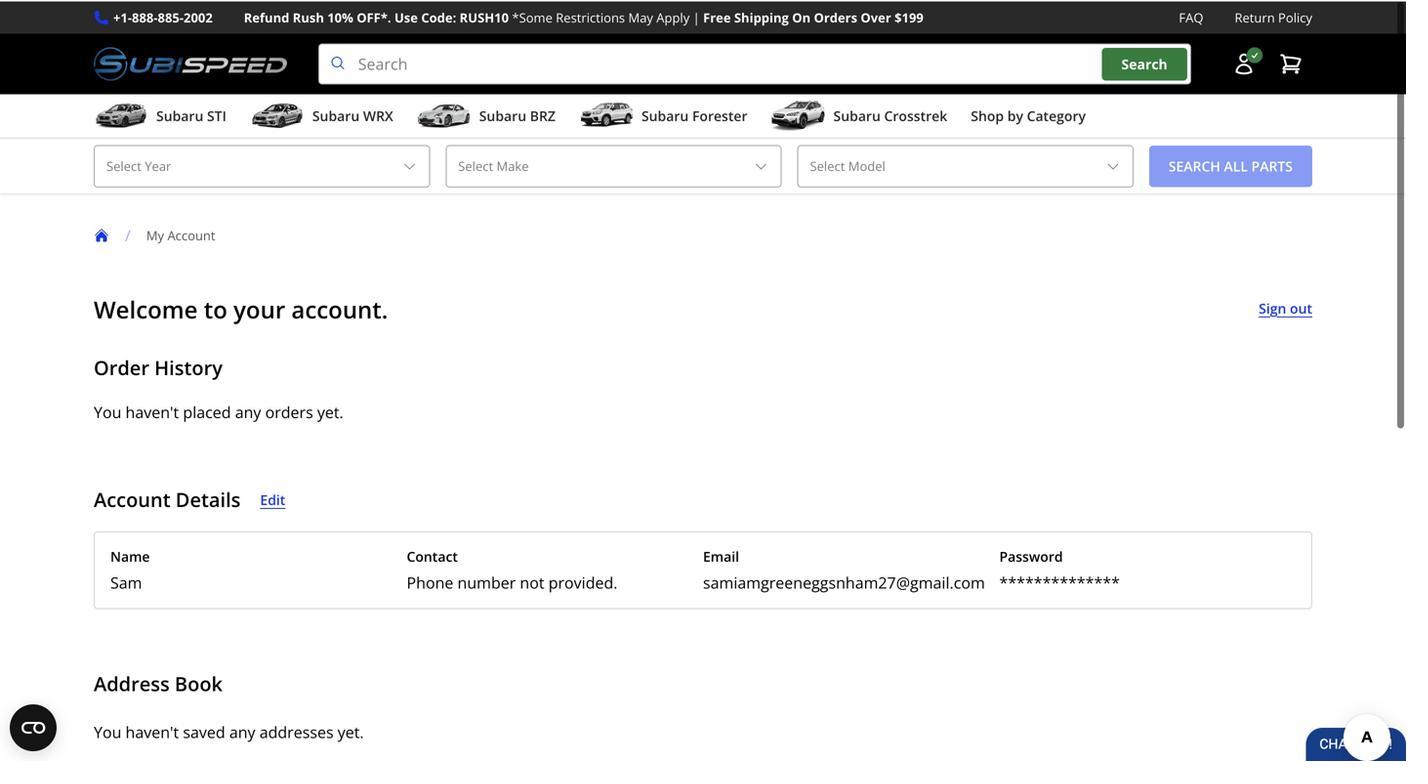 Task type: describe. For each thing, give the bounding box(es) containing it.
code:
[[421, 7, 457, 25]]

shop by category button
[[971, 97, 1086, 136]]

/
[[125, 223, 131, 244]]

shop
[[971, 105, 1005, 124]]

restrictions
[[556, 7, 625, 25]]

orders
[[814, 7, 858, 25]]

my account link
[[146, 225, 231, 243]]

phone
[[407, 571, 454, 592]]

subispeed logo image
[[94, 42, 287, 83]]

sign
[[1260, 298, 1287, 316]]

select make image
[[754, 157, 769, 173]]

faq
[[1180, 7, 1204, 25]]

history
[[155, 353, 223, 380]]

885-
[[158, 7, 184, 25]]

subaru brz
[[479, 105, 556, 124]]

return policy
[[1235, 7, 1313, 25]]

subaru forester button
[[579, 97, 748, 136]]

not
[[520, 571, 545, 592]]

subaru forester
[[642, 105, 748, 124]]

refund rush 10% off*. use code: rush10 *some restrictions may apply | free shipping on orders over $199
[[244, 7, 924, 25]]

on
[[793, 7, 811, 25]]

edit link
[[260, 487, 286, 510]]

shipping
[[735, 7, 789, 25]]

10%
[[328, 7, 354, 25]]

free
[[704, 7, 731, 25]]

saved
[[183, 720, 225, 741]]

name
[[110, 546, 150, 564]]

subaru brz button
[[417, 97, 556, 136]]

you haven't placed any orders yet.
[[94, 400, 344, 421]]

faq link
[[1180, 6, 1204, 27]]

|
[[693, 7, 700, 25]]

a subaru sti thumbnail image image
[[94, 100, 149, 129]]

1 vertical spatial account
[[94, 485, 171, 512]]

search button
[[1103, 46, 1188, 79]]

policy
[[1279, 7, 1313, 25]]

home image
[[94, 226, 109, 242]]

search
[[1122, 53, 1168, 72]]

haven't for order
[[126, 400, 179, 421]]

open widget image
[[10, 704, 57, 751]]

name sam
[[110, 546, 150, 592]]

+1-
[[113, 7, 132, 25]]

rush
[[293, 7, 324, 25]]

provided.
[[549, 571, 618, 592]]

select model image
[[1106, 157, 1121, 173]]

addresses
[[260, 720, 334, 741]]

a subaru forester thumbnail image image
[[579, 100, 634, 129]]

+1-888-885-2002 link
[[113, 6, 213, 27]]

$199
[[895, 7, 924, 25]]

return
[[1235, 7, 1276, 25]]

contact phone number not provided.
[[407, 546, 618, 592]]

select year image
[[402, 157, 417, 173]]

order history
[[94, 353, 223, 380]]

subaru wrx button
[[250, 97, 394, 136]]

brz
[[530, 105, 556, 124]]

order
[[94, 353, 149, 380]]

subaru wrx
[[313, 105, 394, 124]]

forester
[[693, 105, 748, 124]]



Task type: vqa. For each thing, say whether or not it's contained in the screenshot.


Task type: locate. For each thing, give the bounding box(es) containing it.
+1-888-885-2002
[[113, 7, 213, 25]]

1 haven't from the top
[[126, 400, 179, 421]]

email samiamgreeneggsnham27@gmail.com
[[703, 546, 986, 592]]

shop by category
[[971, 105, 1086, 124]]

2 haven't from the top
[[126, 720, 179, 741]]

you haven't saved any addresses yet.
[[94, 720, 364, 741]]

subaru left sti
[[156, 105, 204, 124]]

search input field
[[318, 42, 1192, 83]]

samiamgreeneggsnham27@gmail.com
[[703, 571, 986, 592]]

rush10
[[460, 7, 509, 25]]

sti
[[207, 105, 227, 124]]

account details
[[94, 485, 241, 512]]

subaru left wrx
[[313, 105, 360, 124]]

2 you from the top
[[94, 720, 122, 741]]

2002
[[184, 7, 213, 25]]

sam
[[110, 571, 142, 592]]

number
[[458, 571, 516, 592]]

wrx
[[363, 105, 394, 124]]

account.
[[292, 292, 388, 324]]

your
[[234, 292, 285, 324]]

*some
[[512, 7, 553, 25]]

yet. for order history
[[317, 400, 344, 421]]

subaru
[[156, 105, 204, 124], [313, 105, 360, 124], [479, 105, 527, 124], [642, 105, 689, 124], [834, 105, 881, 124]]

haven't for address
[[126, 720, 179, 741]]

subaru right a subaru crosstrek thumbnail image
[[834, 105, 881, 124]]

you for order history
[[94, 400, 122, 421]]

**************
[[1000, 571, 1121, 592]]

you for address book
[[94, 720, 122, 741]]

password
[[1000, 546, 1064, 564]]

sign out
[[1260, 298, 1313, 316]]

0 vertical spatial any
[[235, 400, 261, 421]]

subaru crosstrek
[[834, 105, 948, 124]]

my account
[[146, 225, 215, 243]]

placed
[[183, 400, 231, 421]]

a subaru wrx thumbnail image image
[[250, 100, 305, 129]]

Select Model button
[[798, 144, 1134, 186]]

out
[[1291, 298, 1313, 316]]

subaru crosstrek button
[[771, 97, 948, 136]]

1 vertical spatial you
[[94, 720, 122, 741]]

my
[[146, 225, 164, 243]]

use
[[395, 7, 418, 25]]

2 subaru from the left
[[313, 105, 360, 124]]

subaru for subaru wrx
[[313, 105, 360, 124]]

email
[[703, 546, 740, 564]]

3 subaru from the left
[[479, 105, 527, 124]]

any right saved
[[229, 720, 256, 741]]

you down the address
[[94, 720, 122, 741]]

haven't
[[126, 400, 179, 421], [126, 720, 179, 741]]

you
[[94, 400, 122, 421], [94, 720, 122, 741]]

any left orders
[[235, 400, 261, 421]]

subaru for subaru forester
[[642, 105, 689, 124]]

subaru for subaru brz
[[479, 105, 527, 124]]

subaru inside "dropdown button"
[[834, 105, 881, 124]]

haven't down order history
[[126, 400, 179, 421]]

to
[[204, 292, 228, 324]]

any for order history
[[235, 400, 261, 421]]

over
[[861, 7, 892, 25]]

apply
[[657, 7, 690, 25]]

account up name
[[94, 485, 171, 512]]

0 vertical spatial haven't
[[126, 400, 179, 421]]

yet. right orders
[[317, 400, 344, 421]]

888-
[[132, 7, 158, 25]]

subaru for subaru crosstrek
[[834, 105, 881, 124]]

address book
[[94, 669, 223, 696]]

edit
[[260, 489, 286, 508]]

a subaru brz thumbnail image image
[[417, 100, 472, 129]]

crosstrek
[[885, 105, 948, 124]]

by
[[1008, 105, 1024, 124]]

account right the my
[[168, 225, 215, 243]]

haven't down address book
[[126, 720, 179, 741]]

contact
[[407, 546, 458, 564]]

welcome
[[94, 292, 198, 324]]

Select Year button
[[94, 144, 430, 186]]

5 subaru from the left
[[834, 105, 881, 124]]

0 vertical spatial account
[[168, 225, 215, 243]]

book
[[175, 669, 223, 696]]

orders
[[265, 400, 313, 421]]

a subaru crosstrek thumbnail image image
[[771, 100, 826, 129]]

you down order
[[94, 400, 122, 421]]

subaru left the brz
[[479, 105, 527, 124]]

1 vertical spatial any
[[229, 720, 256, 741]]

details
[[176, 485, 241, 512]]

subaru sti
[[156, 105, 227, 124]]

yet.
[[317, 400, 344, 421], [338, 720, 364, 741]]

subaru inside dropdown button
[[642, 105, 689, 124]]

any for address book
[[229, 720, 256, 741]]

off*.
[[357, 7, 391, 25]]

button image
[[1233, 51, 1256, 74]]

any
[[235, 400, 261, 421], [229, 720, 256, 741]]

account
[[168, 225, 215, 243], [94, 485, 171, 512]]

Select Make button
[[446, 144, 782, 186]]

1 subaru from the left
[[156, 105, 204, 124]]

subaru sti button
[[94, 97, 227, 136]]

1 vertical spatial yet.
[[338, 720, 364, 741]]

return policy link
[[1235, 6, 1313, 27]]

welcome to your account.
[[94, 292, 388, 324]]

0 vertical spatial you
[[94, 400, 122, 421]]

yet. for address book
[[338, 720, 364, 741]]

yet. right addresses
[[338, 720, 364, 741]]

address
[[94, 669, 170, 696]]

category
[[1027, 105, 1086, 124]]

1 vertical spatial haven't
[[126, 720, 179, 741]]

sign out button
[[1260, 296, 1313, 318]]

may
[[629, 7, 654, 25]]

0 vertical spatial yet.
[[317, 400, 344, 421]]

refund
[[244, 7, 290, 25]]

subaru for subaru sti
[[156, 105, 204, 124]]

subaru left forester
[[642, 105, 689, 124]]

password **************
[[1000, 546, 1121, 592]]

1 you from the top
[[94, 400, 122, 421]]

4 subaru from the left
[[642, 105, 689, 124]]



